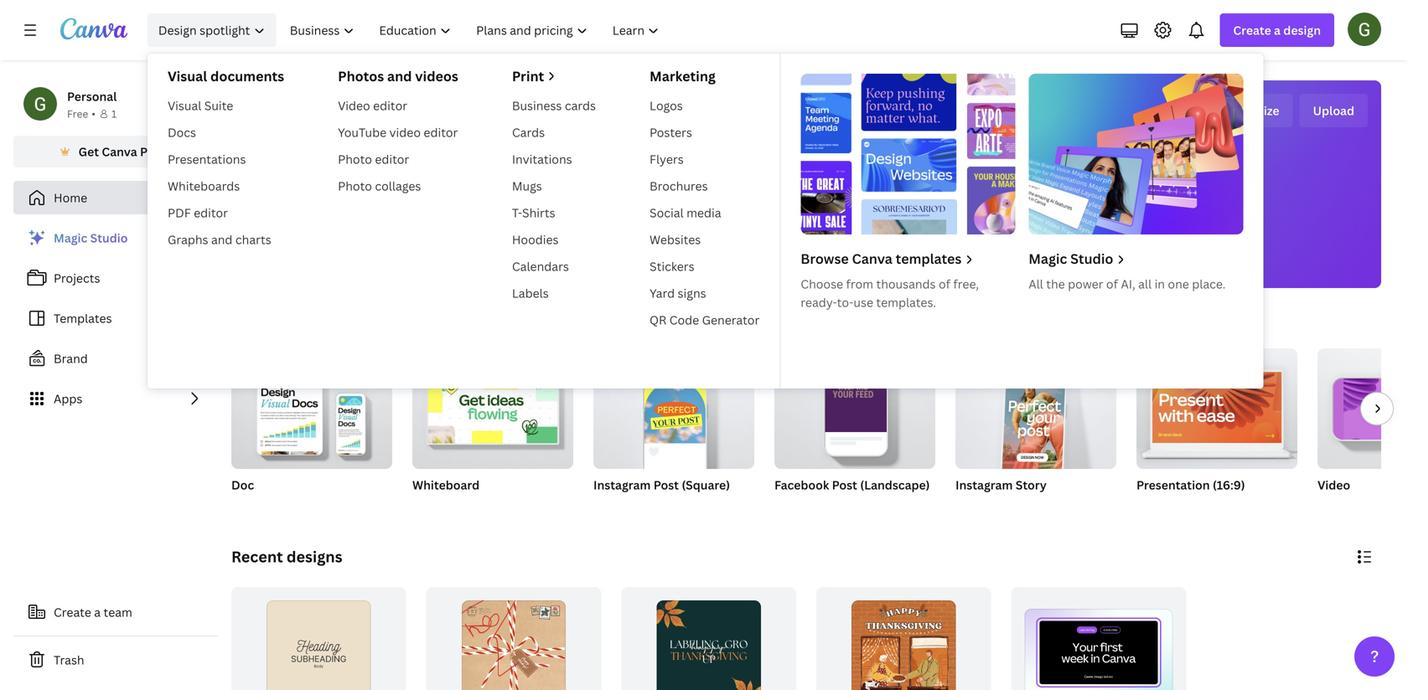 Task type: locate. For each thing, give the bounding box(es) containing it.
brochures link
[[643, 173, 766, 199]]

yard signs link
[[643, 280, 766, 307]]

1 vertical spatial canva
[[852, 250, 892, 268]]

0 vertical spatial video
[[338, 98, 370, 114]]

free
[[67, 107, 88, 121]]

2 photo from the top
[[338, 178, 372, 194]]

editor down youtube video editor
[[375, 151, 409, 167]]

0 horizontal spatial create
[[54, 605, 91, 621]]

invitations link
[[505, 146, 603, 173]]

video inside design spotlight menu
[[338, 98, 370, 114]]

0 vertical spatial social
[[650, 205, 684, 221]]

choose from thousands of free, ready-to-use templates.
[[801, 276, 979, 311]]

t-shirts
[[512, 205, 555, 221]]

group for whiteboard
[[412, 349, 573, 469]]

studio down home link
[[90, 230, 128, 246]]

presentations
[[168, 151, 246, 167], [678, 261, 746, 275]]

1 horizontal spatial media
[[807, 261, 837, 275]]

1 horizontal spatial canva
[[852, 250, 892, 268]]

1 vertical spatial magic studio
[[1029, 250, 1113, 268]]

studio
[[90, 230, 128, 246], [1070, 250, 1113, 268]]

create left team on the left of page
[[54, 605, 91, 621]]

0 horizontal spatial docs
[[168, 124, 196, 140]]

story
[[1016, 477, 1047, 493]]

of left ai, on the right of the page
[[1106, 276, 1118, 292]]

create up custom size
[[1233, 22, 1271, 38]]

0 vertical spatial visual
[[168, 67, 207, 85]]

1 vertical spatial and
[[211, 232, 233, 248]]

0 horizontal spatial presentations
[[168, 151, 246, 167]]

social media inside the social media link
[[650, 205, 721, 221]]

a inside button
[[94, 605, 101, 621]]

gary orlando image
[[1348, 12, 1381, 46]]

0 vertical spatial photo
[[338, 151, 372, 167]]

list
[[13, 221, 218, 416]]

editor up youtube video editor
[[373, 98, 407, 114]]

photo for photo editor
[[338, 151, 372, 167]]

0 horizontal spatial and
[[211, 232, 233, 248]]

1 horizontal spatial whiteboards
[[587, 261, 650, 275]]

of
[[939, 276, 950, 292], [1106, 276, 1118, 292]]

0 horizontal spatial of
[[939, 276, 950, 292]]

media up choose
[[807, 261, 837, 275]]

print for print products
[[959, 261, 983, 275]]

1 vertical spatial whiteboards
[[587, 261, 650, 275]]

0 vertical spatial magic studio
[[54, 230, 128, 246]]

of inside choose from thousands of free, ready-to-use templates.
[[939, 276, 950, 292]]

1 horizontal spatial design
[[1283, 22, 1321, 38]]

print inside design spotlight menu
[[512, 67, 544, 85]]

invitations
[[512, 151, 572, 167]]

1 instagram from the left
[[593, 477, 651, 493]]

0 horizontal spatial instagram
[[593, 477, 651, 493]]

1 vertical spatial a
[[94, 605, 101, 621]]

magic down home
[[54, 230, 87, 246]]

whiteboards inside "link"
[[168, 178, 240, 194]]

2 instagram from the left
[[955, 477, 1013, 493]]

presentations down docs "link"
[[168, 151, 246, 167]]

hoodies
[[512, 232, 559, 248]]

facebook post (landscape) group
[[774, 349, 935, 515]]

qr code generator link
[[643, 307, 766, 334]]

photos
[[338, 67, 384, 85]]

social up choose
[[775, 261, 805, 275]]

0 horizontal spatial print
[[512, 67, 544, 85]]

magic up the at top
[[1029, 250, 1067, 268]]

create a design
[[1233, 22, 1321, 38]]

1 horizontal spatial social media
[[775, 261, 837, 275]]

projects link
[[13, 262, 218, 295]]

1 horizontal spatial social
[[775, 261, 805, 275]]

a left team on the left of page
[[94, 605, 101, 621]]

what will you design today?
[[623, 100, 989, 136]]

post left '(square)'
[[654, 477, 679, 493]]

0 horizontal spatial magic
[[54, 230, 87, 246]]

canva left pro
[[102, 144, 137, 160]]

whiteboards up 'yard'
[[587, 261, 650, 275]]

templates
[[896, 250, 962, 268]]

cards link
[[505, 119, 603, 146]]

1 photo from the top
[[338, 151, 372, 167]]

1 vertical spatial print
[[959, 261, 983, 275]]

all the power of ai, all in one place.
[[1029, 276, 1226, 292]]

1 visual from the top
[[168, 67, 207, 85]]

a up 'size'
[[1274, 22, 1281, 38]]

group
[[1137, 342, 1297, 469], [231, 349, 392, 469], [412, 349, 573, 469], [593, 349, 754, 469], [774, 349, 935, 469], [955, 349, 1116, 479], [1318, 349, 1408, 469]]

canva inside design spotlight menu
[[852, 250, 892, 268]]

editor up graphs and charts
[[194, 205, 228, 221]]

visual suite
[[168, 98, 233, 114]]

editor for pdf editor
[[194, 205, 228, 221]]

0 vertical spatial print
[[512, 67, 544, 85]]

0 vertical spatial canva
[[102, 144, 137, 160]]

canva for templates
[[852, 250, 892, 268]]

social media down brochures
[[650, 205, 721, 221]]

stickers link
[[643, 253, 766, 280]]

magic studio
[[54, 230, 128, 246], [1029, 250, 1113, 268]]

print products
[[959, 261, 1029, 275]]

whiteboards
[[168, 178, 240, 194], [587, 261, 650, 275]]

1 horizontal spatial docs
[[512, 261, 537, 275]]

post right the facebook
[[832, 477, 857, 493]]

0 vertical spatial media
[[687, 205, 721, 221]]

magic studio up projects
[[54, 230, 128, 246]]

0 vertical spatial whiteboards
[[168, 178, 240, 194]]

create a team button
[[13, 596, 218, 629]]

websites link
[[643, 226, 766, 253]]

websites up power
[[1066, 261, 1110, 275]]

a
[[1274, 22, 1281, 38], [94, 605, 101, 621]]

photo down photo editor
[[338, 178, 372, 194]]

print link
[[512, 67, 596, 85]]

social inside design spotlight menu
[[650, 205, 684, 221]]

•
[[92, 107, 95, 121]]

studio up power
[[1070, 250, 1113, 268]]

2 of from the left
[[1106, 276, 1118, 292]]

visual up visual suite
[[168, 67, 207, 85]]

custom size
[[1211, 103, 1279, 119]]

1 vertical spatial magic
[[1029, 250, 1067, 268]]

whiteboard group
[[412, 349, 573, 515]]

None search field
[[555, 156, 1058, 189]]

0 horizontal spatial post
[[654, 477, 679, 493]]

suite
[[204, 98, 233, 114]]

design
[[158, 22, 197, 38]]

canva
[[102, 144, 137, 160], [852, 250, 892, 268]]

1 horizontal spatial post
[[832, 477, 857, 493]]

print inside button
[[959, 261, 983, 275]]

0 vertical spatial and
[[387, 67, 412, 85]]

1 vertical spatial video
[[1318, 477, 1350, 493]]

1 vertical spatial media
[[807, 261, 837, 275]]

0 vertical spatial presentations
[[168, 151, 246, 167]]

2 visual from the top
[[168, 98, 201, 114]]

0 vertical spatial studio
[[90, 230, 128, 246]]

1 vertical spatial docs
[[512, 261, 537, 275]]

1 horizontal spatial a
[[1274, 22, 1281, 38]]

docs inside "link"
[[168, 124, 196, 140]]

0 vertical spatial websites
[[650, 232, 701, 248]]

0 vertical spatial a
[[1274, 22, 1281, 38]]

0 horizontal spatial canva
[[102, 144, 137, 160]]

websites up stickers
[[650, 232, 701, 248]]

create
[[1233, 22, 1271, 38], [54, 605, 91, 621]]

personal
[[67, 88, 117, 104]]

social media up choose
[[775, 261, 837, 275]]

get canva pro button
[[13, 136, 218, 168]]

1 vertical spatial photo
[[338, 178, 372, 194]]

ready-
[[801, 295, 837, 311]]

a inside dropdown button
[[1274, 22, 1281, 38]]

0 horizontal spatial video
[[338, 98, 370, 114]]

of left free,
[[939, 276, 950, 292]]

and
[[387, 67, 412, 85], [211, 232, 233, 248]]

yard signs
[[650, 285, 706, 301]]

docs up labels
[[512, 261, 537, 275]]

photo down youtube
[[338, 151, 372, 167]]

t-shirts link
[[505, 199, 603, 226]]

will
[[700, 100, 743, 136]]

browse
[[801, 250, 849, 268]]

photo collages
[[338, 178, 421, 194]]

free •
[[67, 107, 95, 121]]

social down brochures
[[650, 205, 684, 221]]

1 horizontal spatial print
[[959, 261, 983, 275]]

1 of from the left
[[939, 276, 950, 292]]

design spotlight button
[[148, 13, 276, 47]]

and down pdf editor link
[[211, 232, 233, 248]]

video inside group
[[1318, 477, 1350, 493]]

1 vertical spatial create
[[54, 605, 91, 621]]

0 horizontal spatial websites
[[650, 232, 701, 248]]

what
[[623, 100, 694, 136]]

trash
[[54, 652, 84, 668]]

social inside button
[[775, 261, 805, 275]]

0 horizontal spatial a
[[94, 605, 101, 621]]

video
[[338, 98, 370, 114], [1318, 477, 1350, 493]]

instagram left story
[[955, 477, 1013, 493]]

in
[[1155, 276, 1165, 292]]

create a design button
[[1220, 13, 1334, 47]]

group for instagram post (square)
[[593, 349, 754, 469]]

design left the gary orlando icon
[[1283, 22, 1321, 38]]

0 vertical spatial magic
[[54, 230, 87, 246]]

get canva pro
[[79, 144, 160, 160]]

1 vertical spatial social
[[775, 261, 805, 275]]

websites
[[650, 232, 701, 248], [1066, 261, 1110, 275]]

cards
[[512, 124, 545, 140]]

0 vertical spatial social media
[[650, 205, 721, 221]]

canva for pro
[[102, 144, 137, 160]]

create inside dropdown button
[[1233, 22, 1271, 38]]

1 vertical spatial social media
[[775, 261, 837, 275]]

0 horizontal spatial magic studio
[[54, 230, 128, 246]]

editor right video at the top of page
[[424, 124, 458, 140]]

2 post from the left
[[832, 477, 857, 493]]

0 vertical spatial create
[[1233, 22, 1271, 38]]

print up business
[[512, 67, 544, 85]]

0 horizontal spatial design
[[804, 100, 890, 136]]

instagram left '(square)'
[[593, 477, 651, 493]]

0 horizontal spatial whiteboards
[[168, 178, 240, 194]]

1 horizontal spatial video
[[1318, 477, 1350, 493]]

whiteboards button
[[587, 201, 650, 288]]

0 horizontal spatial studio
[[90, 230, 128, 246]]

docs inside button
[[512, 261, 537, 275]]

1 horizontal spatial and
[[387, 67, 412, 85]]

canva up from
[[852, 250, 892, 268]]

1 vertical spatial studio
[[1070, 250, 1113, 268]]

design
[[1283, 22, 1321, 38], [804, 100, 890, 136]]

social media link
[[643, 199, 766, 226]]

0 horizontal spatial media
[[687, 205, 721, 221]]

group for presentation (16:9)
[[1137, 342, 1297, 469]]

magic studio up power
[[1029, 250, 1113, 268]]

calendars link
[[505, 253, 603, 280]]

1 horizontal spatial magic studio
[[1029, 250, 1113, 268]]

presentations up yard signs link
[[678, 261, 746, 275]]

1 horizontal spatial studio
[[1070, 250, 1113, 268]]

1 vertical spatial visual
[[168, 98, 201, 114]]

magic studio link
[[13, 221, 218, 255]]

home link
[[13, 181, 218, 215]]

docs down visual suite
[[168, 124, 196, 140]]

calendars
[[512, 259, 569, 274]]

1 horizontal spatial magic
[[1029, 250, 1067, 268]]

1 post from the left
[[654, 477, 679, 493]]

print up free,
[[959, 261, 983, 275]]

1 vertical spatial websites
[[1066, 261, 1110, 275]]

design spotlight menu
[[148, 54, 1263, 389]]

visual left the suite
[[168, 98, 201, 114]]

and up video editor link
[[387, 67, 412, 85]]

0 horizontal spatial social
[[650, 205, 684, 221]]

get
[[79, 144, 99, 160]]

0 vertical spatial design
[[1283, 22, 1321, 38]]

design right the you
[[804, 100, 890, 136]]

post
[[654, 477, 679, 493], [832, 477, 857, 493]]

brand
[[54, 351, 88, 367]]

0 vertical spatial docs
[[168, 124, 196, 140]]

create inside button
[[54, 605, 91, 621]]

and for photos
[[387, 67, 412, 85]]

team
[[104, 605, 132, 621]]

logos
[[650, 98, 683, 114]]

canva inside button
[[102, 144, 137, 160]]

1 horizontal spatial instagram
[[955, 477, 1013, 493]]

presentation
[[1137, 477, 1210, 493]]

1 vertical spatial presentations
[[678, 261, 746, 275]]

whiteboards up pdf editor
[[168, 178, 240, 194]]

1 vertical spatial design
[[804, 100, 890, 136]]

video for video editor
[[338, 98, 370, 114]]

studio inside design spotlight menu
[[1070, 250, 1113, 268]]

1 horizontal spatial create
[[1233, 22, 1271, 38]]

0 horizontal spatial social media
[[650, 205, 721, 221]]

qr code generator
[[650, 312, 760, 328]]

1 horizontal spatial of
[[1106, 276, 1118, 292]]

videos
[[884, 261, 917, 275]]

business cards
[[512, 98, 596, 114]]

websites inside design spotlight menu
[[650, 232, 701, 248]]

media down brochures "link"
[[687, 205, 721, 221]]



Task type: vqa. For each thing, say whether or not it's contained in the screenshot.
Presentations
yes



Task type: describe. For each thing, give the bounding box(es) containing it.
presentation (16:9) group
[[1137, 342, 1297, 515]]

to-
[[837, 295, 854, 311]]

thousands
[[876, 276, 936, 292]]

create for create a team
[[54, 605, 91, 621]]

doc group
[[231, 349, 392, 515]]

group for instagram story
[[955, 349, 1116, 479]]

instagram for instagram story
[[955, 477, 1013, 493]]

visual for visual documents
[[168, 67, 207, 85]]

whiteboards link
[[161, 173, 291, 199]]

instagram story group
[[955, 349, 1116, 515]]

videos button
[[880, 201, 920, 288]]

(16:9)
[[1213, 477, 1245, 493]]

home
[[54, 190, 87, 206]]

custom size button
[[1197, 94, 1293, 127]]

video for video
[[1318, 477, 1350, 493]]

group for doc
[[231, 349, 392, 469]]

apps link
[[13, 382, 218, 416]]

pro
[[140, 144, 160, 160]]

upload
[[1313, 103, 1354, 119]]

list containing magic studio
[[13, 221, 218, 416]]

templates link
[[13, 302, 218, 335]]

post for instagram
[[654, 477, 679, 493]]

photo for photo collages
[[338, 178, 372, 194]]

shirts
[[522, 205, 555, 221]]

today?
[[895, 100, 989, 136]]

t-
[[512, 205, 522, 221]]

youtube video editor link
[[331, 119, 465, 146]]

visual suite link
[[161, 92, 291, 119]]

the
[[1046, 276, 1065, 292]]

facebook post (landscape)
[[774, 477, 930, 493]]

media inside design spotlight menu
[[687, 205, 721, 221]]

qr
[[650, 312, 667, 328]]

posters link
[[643, 119, 766, 146]]

one
[[1168, 276, 1189, 292]]

documents
[[210, 67, 284, 85]]

instagram post (square) group
[[593, 349, 754, 515]]

top level navigation element
[[144, 13, 1263, 389]]

create for create a design
[[1233, 22, 1271, 38]]

recent designs
[[231, 547, 342, 567]]

facebook
[[774, 477, 829, 493]]

design inside dropdown button
[[1283, 22, 1321, 38]]

products
[[985, 261, 1029, 275]]

graphs
[[168, 232, 208, 248]]

templates.
[[876, 295, 936, 311]]

1 horizontal spatial presentations
[[678, 261, 746, 275]]

trash link
[[13, 644, 218, 677]]

studio inside list
[[90, 230, 128, 246]]

websites button
[[1066, 201, 1110, 288]]

custom
[[1211, 103, 1255, 119]]

videos
[[415, 67, 458, 85]]

visual for visual suite
[[168, 98, 201, 114]]

photo collages link
[[331, 173, 465, 199]]

visual documents
[[168, 67, 284, 85]]

photo editor link
[[331, 146, 465, 173]]

group for video
[[1318, 349, 1408, 469]]

presentations button
[[678, 201, 746, 288]]

templates
[[54, 311, 112, 326]]

all
[[1029, 276, 1043, 292]]

magic inside design spotlight menu
[[1029, 250, 1067, 268]]

(square)
[[682, 477, 730, 493]]

of for magic studio
[[1106, 276, 1118, 292]]

place.
[[1192, 276, 1226, 292]]

photo editor
[[338, 151, 409, 167]]

pdf
[[168, 205, 191, 221]]

browse canva templates
[[801, 250, 962, 268]]

(landscape)
[[860, 477, 930, 493]]

print for print
[[512, 67, 544, 85]]

editor for photo editor
[[375, 151, 409, 167]]

use
[[854, 295, 873, 311]]

flyers
[[650, 151, 684, 167]]

all
[[1138, 276, 1152, 292]]

size
[[1258, 103, 1279, 119]]

1 horizontal spatial websites
[[1066, 261, 1110, 275]]

apps
[[54, 391, 82, 407]]

magic inside list
[[54, 230, 87, 246]]

power
[[1068, 276, 1103, 292]]

1
[[111, 107, 117, 121]]

a for team
[[94, 605, 101, 621]]

graphs and charts
[[168, 232, 271, 248]]

logos link
[[643, 92, 766, 119]]

video group
[[1318, 349, 1408, 515]]

of for browse canva templates
[[939, 276, 950, 292]]

upload button
[[1300, 94, 1368, 127]]

choose
[[801, 276, 843, 292]]

recent
[[231, 547, 283, 567]]

photos and videos
[[338, 67, 458, 85]]

cards
[[565, 98, 596, 114]]

presentation (16:9)
[[1137, 477, 1245, 493]]

presentations inside design spotlight menu
[[168, 151, 246, 167]]

post for facebook
[[832, 477, 857, 493]]

video
[[389, 124, 421, 140]]

ai,
[[1121, 276, 1135, 292]]

social media button
[[775, 201, 837, 288]]

media inside button
[[807, 261, 837, 275]]

yard
[[650, 285, 675, 301]]

and for graphs
[[211, 232, 233, 248]]

design spotlight
[[158, 22, 250, 38]]

magic studio inside design spotlight menu
[[1029, 250, 1113, 268]]

doc
[[231, 477, 254, 493]]

editor for video editor
[[373, 98, 407, 114]]

instagram for instagram post (square)
[[593, 477, 651, 493]]

projects
[[54, 270, 100, 286]]

business cards link
[[505, 92, 603, 119]]

charts
[[235, 232, 271, 248]]

graphs and charts link
[[161, 226, 291, 253]]

presentations link
[[161, 146, 291, 173]]

mugs link
[[505, 173, 603, 199]]

instagram post (square)
[[593, 477, 730, 493]]

business
[[512, 98, 562, 114]]

a for design
[[1274, 22, 1281, 38]]



